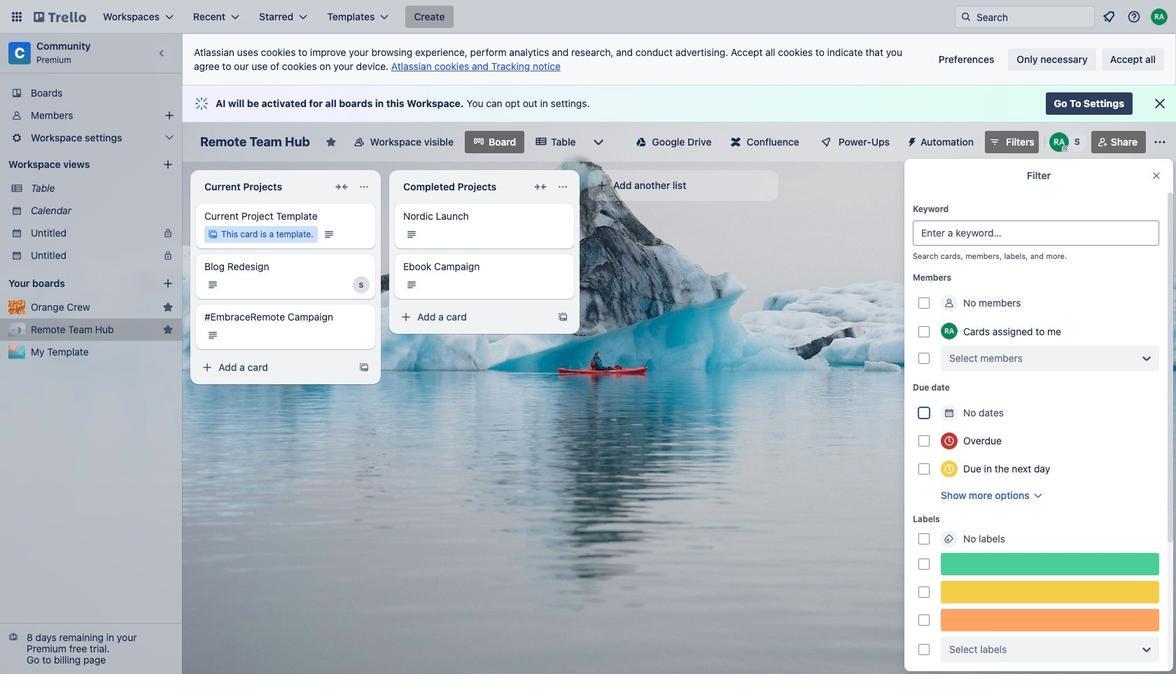 Task type: locate. For each thing, give the bounding box(es) containing it.
0 vertical spatial ruby anderson (rubyanderson7) image
[[1152, 8, 1169, 25]]

1 collapse list image from the left
[[333, 179, 350, 195]]

confluence icon image
[[732, 137, 742, 147]]

0 horizontal spatial sunnyupside33 (sunnyupside33) image
[[353, 277, 370, 294]]

0 vertical spatial starred icon image
[[163, 302, 174, 313]]

star or unstar board image
[[326, 137, 337, 148]]

collapse list image for create from template… image
[[333, 179, 350, 195]]

workspace navigation collapse icon image
[[153, 43, 172, 63]]

2 collapse list image from the left
[[532, 179, 549, 195]]

collapse list image
[[333, 179, 350, 195], [532, 179, 549, 195]]

this member is an admin of this board. image
[[1063, 146, 1069, 152]]

1 starred icon image from the top
[[163, 302, 174, 313]]

starred icon image
[[163, 302, 174, 313], [163, 324, 174, 336]]

create from template… image
[[359, 362, 370, 373]]

add board image
[[163, 278, 174, 289]]

1 vertical spatial starred icon image
[[163, 324, 174, 336]]

1 vertical spatial sunnyupside33 (sunnyupside33) image
[[353, 277, 370, 294]]

None text field
[[395, 176, 530, 198]]

color: green, title: none element
[[942, 553, 1160, 576]]

sunnyupside33 (sunnyupside33) image
[[1068, 132, 1088, 152], [353, 277, 370, 294]]

0 notifications image
[[1101, 8, 1118, 25]]

1 horizontal spatial collapse list image
[[532, 179, 549, 195]]

None text field
[[196, 176, 331, 198]]

ruby anderson (rubyanderson7) image
[[1152, 8, 1169, 25], [1050, 132, 1070, 152]]

0 horizontal spatial collapse list image
[[333, 179, 350, 195]]

ruby anderson (rubyanderson7) image
[[942, 323, 958, 340]]

search image
[[961, 11, 972, 22]]

create a view image
[[163, 159, 174, 170]]

back to home image
[[34, 6, 86, 28]]

color: yellow, title: none element
[[942, 581, 1160, 604]]

your boards with 3 items element
[[8, 275, 142, 292]]

close popover image
[[1152, 170, 1163, 181]]

0 horizontal spatial ruby anderson (rubyanderson7) image
[[1050, 132, 1070, 152]]

atlassian intelligence logo image
[[193, 95, 210, 112]]

1 horizontal spatial sunnyupside33 (sunnyupside33) image
[[1068, 132, 1088, 152]]

Enter a keyword… text field
[[914, 221, 1160, 246]]

color: orange, title: none element
[[942, 609, 1160, 632]]



Task type: vqa. For each thing, say whether or not it's contained in the screenshot.
Close popover Image at the right top of the page
yes



Task type: describe. For each thing, give the bounding box(es) containing it.
Board name text field
[[193, 131, 317, 153]]

customize views image
[[592, 135, 606, 149]]

2 starred icon image from the top
[[163, 324, 174, 336]]

1 vertical spatial ruby anderson (rubyanderson7) image
[[1050, 132, 1070, 152]]

google drive icon image
[[637, 137, 647, 147]]

1 horizontal spatial ruby anderson (rubyanderson7) image
[[1152, 8, 1169, 25]]

show menu image
[[1154, 135, 1168, 149]]

collapse list image for create from template… icon
[[532, 179, 549, 195]]

Search field
[[972, 7, 1095, 27]]

open information menu image
[[1128, 10, 1142, 24]]

primary element
[[0, 0, 1177, 34]]

create from template… image
[[558, 312, 569, 323]]

0 vertical spatial sunnyupside33 (sunnyupside33) image
[[1068, 132, 1088, 152]]

sm image
[[902, 131, 921, 151]]



